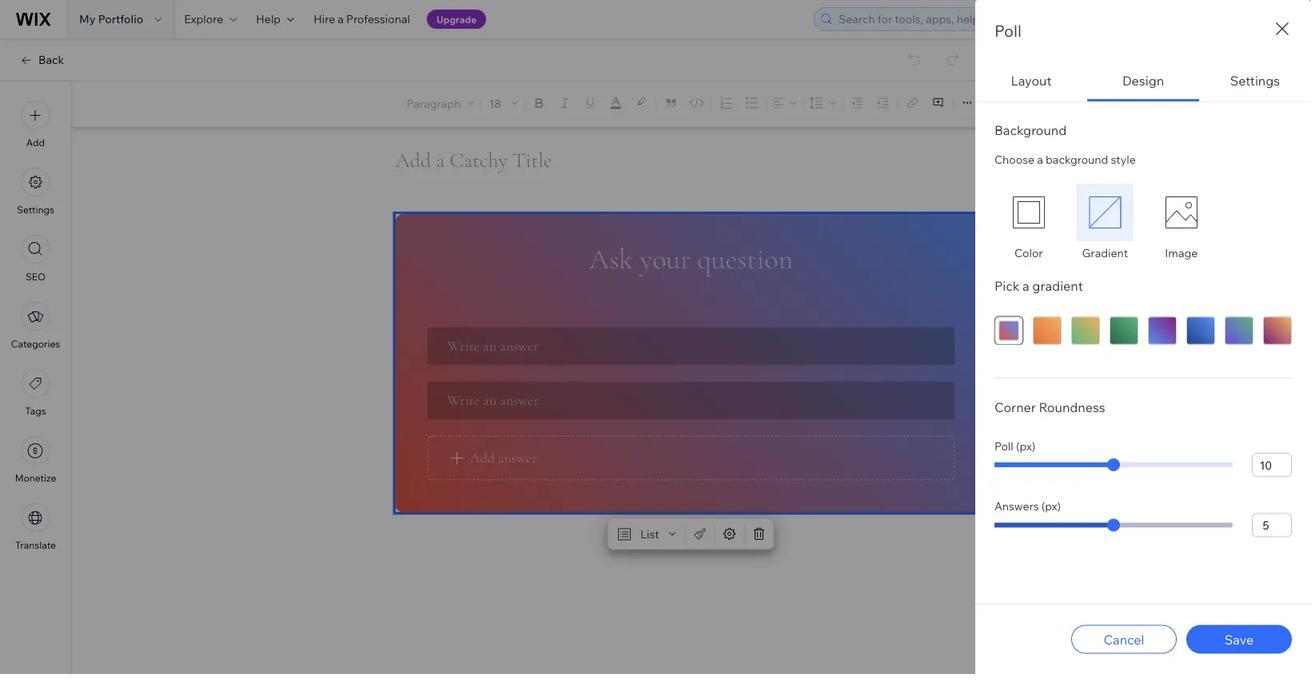 Task type: locate. For each thing, give the bounding box(es) containing it.
a right pick
[[1023, 278, 1030, 294]]

settings up seo button on the left
[[17, 204, 54, 216]]

list box containing color
[[995, 184, 1292, 260]]

(px) right answers
[[1042, 500, 1061, 514]]

1 vertical spatial (px)
[[1042, 500, 1061, 514]]

0 vertical spatial poll
[[995, 21, 1022, 41]]

2 horizontal spatial a
[[1037, 153, 1043, 167]]

back
[[38, 53, 64, 67]]

0 vertical spatial settings button
[[1199, 62, 1311, 102]]

0 vertical spatial a
[[338, 12, 344, 26]]

cancel
[[1104, 632, 1145, 648]]

pick
[[995, 278, 1020, 294]]

tab list
[[975, 62, 1311, 595]]

0 horizontal spatial (px)
[[1016, 439, 1036, 453]]

hire a professional
[[314, 12, 410, 26]]

2 poll from the top
[[995, 439, 1014, 453]]

corner roundness
[[995, 399, 1106, 415]]

list box
[[995, 184, 1292, 260]]

monetize
[[15, 473, 56, 485]]

1 horizontal spatial settings button
[[1199, 62, 1311, 102]]

explore
[[184, 12, 223, 26]]

corner
[[995, 399, 1036, 415]]

(px) down corner in the right bottom of the page
[[1016, 439, 1036, 453]]

choose
[[995, 153, 1035, 167]]

settings button
[[1199, 62, 1311, 102], [17, 168, 54, 216]]

None range field
[[995, 463, 1233, 468], [995, 523, 1233, 528], [995, 463, 1233, 468], [995, 523, 1233, 528]]

a right hire
[[338, 12, 344, 26]]

settings up notes button
[[1230, 72, 1280, 88]]

1 horizontal spatial a
[[1023, 278, 1030, 294]]

seo button
[[21, 235, 50, 283]]

my portfolio
[[79, 12, 143, 26]]

list button
[[612, 523, 682, 546]]

1 horizontal spatial settings
[[1230, 72, 1280, 88]]

1 vertical spatial settings
[[17, 204, 54, 216]]

0 vertical spatial (px)
[[1016, 439, 1036, 453]]

poll inside 'design' "tab panel"
[[995, 439, 1014, 453]]

a for gradient
[[1023, 278, 1030, 294]]

(px) for poll (px)
[[1016, 439, 1036, 453]]

a inside 'link'
[[338, 12, 344, 26]]

settings
[[1230, 72, 1280, 88], [17, 204, 54, 216]]

answers (px)
[[995, 500, 1061, 514]]

add
[[26, 137, 45, 149]]

poll for poll (px)
[[995, 439, 1014, 453]]

notes
[[1256, 97, 1287, 111]]

1 vertical spatial settings button
[[17, 168, 54, 216]]

gradient
[[1032, 278, 1083, 294]]

layout
[[1011, 72, 1052, 88]]

gradient
[[1082, 246, 1128, 260]]

upgrade button
[[427, 10, 486, 29]]

0 horizontal spatial settings button
[[17, 168, 54, 216]]

poll for poll
[[995, 21, 1022, 41]]

menu containing add
[[0, 91, 71, 561]]

poll up layout
[[995, 21, 1022, 41]]

translate button
[[15, 504, 56, 552]]

design button
[[1087, 62, 1199, 102]]

0 horizontal spatial a
[[338, 12, 344, 26]]

a
[[338, 12, 344, 26], [1037, 153, 1043, 167], [1023, 278, 1030, 294]]

poll down corner in the right bottom of the page
[[995, 439, 1014, 453]]

categories
[[11, 338, 60, 350]]

color
[[1015, 246, 1043, 260]]

tags
[[25, 405, 46, 417]]

a for background
[[1037, 153, 1043, 167]]

poll
[[995, 21, 1022, 41], [995, 439, 1014, 453]]

1 vertical spatial a
[[1037, 153, 1043, 167]]

hire
[[314, 12, 335, 26]]

seo
[[26, 271, 46, 283]]

0 vertical spatial settings
[[1230, 72, 1280, 88]]

a right choose on the top of the page
[[1037, 153, 1043, 167]]

help button
[[246, 0, 304, 38]]

menu
[[0, 91, 71, 561]]

paragraph
[[407, 96, 461, 110]]

1 vertical spatial poll
[[995, 439, 1014, 453]]

1 horizontal spatial (px)
[[1042, 500, 1061, 514]]

2 vertical spatial a
[[1023, 278, 1030, 294]]

None number field
[[1252, 453, 1292, 477], [1252, 514, 1292, 538], [1252, 453, 1292, 477], [1252, 514, 1292, 538]]

my
[[79, 12, 96, 26]]

(px)
[[1016, 439, 1036, 453], [1042, 500, 1061, 514]]

1 poll from the top
[[995, 21, 1022, 41]]

design tab panel
[[975, 102, 1311, 595]]

image
[[1165, 246, 1198, 260]]



Task type: describe. For each thing, give the bounding box(es) containing it.
list box inside 'design' "tab panel"
[[995, 184, 1292, 260]]

cancel button
[[1071, 626, 1177, 654]]

hire a professional link
[[304, 0, 420, 38]]

style
[[1111, 153, 1136, 167]]

save
[[1225, 632, 1254, 648]]

notes button
[[1227, 94, 1292, 115]]

settings button inside tab list
[[1199, 62, 1311, 102]]

design
[[1122, 72, 1164, 88]]

a for professional
[[338, 12, 344, 26]]

Search for tools, apps, help & more... field
[[834, 8, 1091, 30]]

poll (px)
[[995, 439, 1036, 453]]

choose a background style
[[995, 153, 1136, 167]]

background
[[995, 122, 1067, 138]]

categories button
[[11, 302, 60, 350]]

tab list containing layout
[[975, 62, 1311, 595]]

layout button
[[975, 62, 1087, 102]]

paragraph button
[[403, 92, 477, 114]]

portfolio
[[98, 12, 143, 26]]

list
[[640, 527, 659, 541]]

back button
[[19, 53, 64, 67]]

upgrade
[[437, 13, 477, 25]]

(px) for answers (px)
[[1042, 500, 1061, 514]]

monetize button
[[15, 437, 56, 485]]

add button
[[21, 101, 50, 149]]

help
[[256, 12, 281, 26]]

answers
[[995, 500, 1039, 514]]

translate
[[15, 540, 56, 552]]

save button
[[1187, 626, 1292, 654]]

roundness
[[1039, 399, 1106, 415]]

Add a Catchy Title text field
[[395, 148, 975, 173]]

professional
[[346, 12, 410, 26]]

0 horizontal spatial settings
[[17, 204, 54, 216]]

pick a gradient
[[995, 278, 1083, 294]]

settings button inside menu
[[17, 168, 54, 216]]

tags button
[[21, 369, 50, 417]]

background
[[1046, 153, 1108, 167]]



Task type: vqa. For each thing, say whether or not it's contained in the screenshot.
Repeats
no



